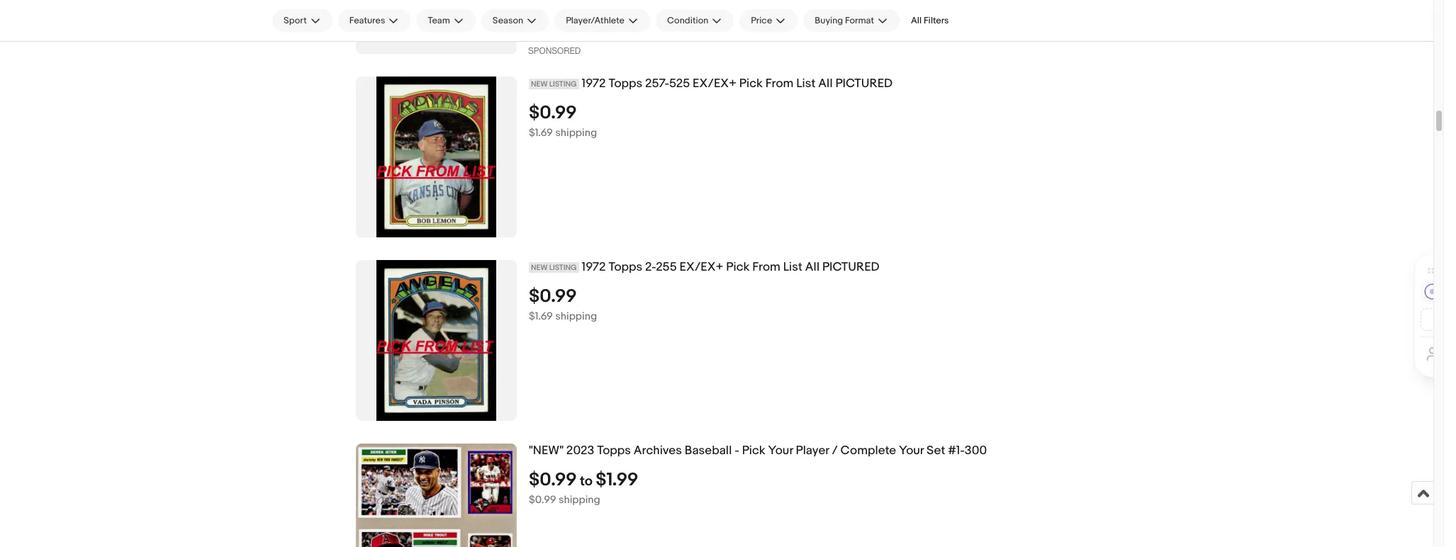 Task type: locate. For each thing, give the bounding box(es) containing it.
1 vertical spatial pick
[[726, 261, 750, 275]]

new listing 1972 topps 2-255 ex/ex+ pick from list all pictured
[[531, 261, 880, 275]]

topps left 2-
[[609, 261, 643, 275]]

1 vertical spatial new
[[531, 263, 548, 273]]

all
[[911, 15, 922, 26], [818, 77, 833, 91], [805, 261, 820, 275]]

complete
[[841, 444, 896, 458]]

new for 1972 topps 257-525 ex/ex+ pick from list all pictured
[[531, 80, 548, 89]]

2 $1.69 from the top
[[529, 310, 553, 323]]

2 $0.99 $1.69 shipping from the top
[[529, 286, 597, 323]]

list for 1972 topps 2-255 ex/ex+ pick from list all pictured
[[783, 261, 803, 275]]

/
[[832, 444, 838, 458]]

new listing 1972 topps 257-525 ex/ex+ pick from list all pictured
[[531, 77, 893, 91]]

1972 for 1972 topps 257-525 ex/ex+ pick from list all pictured
[[582, 77, 606, 91]]

new inside new listing 1972 topps 257-525 ex/ex+ pick from list all pictured
[[531, 80, 548, 89]]

0 vertical spatial pictured
[[836, 77, 893, 91]]

sport button
[[272, 9, 332, 32]]

topps left 257-
[[609, 77, 643, 91]]

features
[[349, 15, 385, 26]]

all filters button
[[905, 9, 955, 32]]

condition button
[[656, 9, 734, 32]]

new inside new listing 1972 topps 2-255 ex/ex+ pick from list all pictured
[[531, 263, 548, 273]]

topps
[[609, 77, 643, 91], [609, 261, 643, 275], [597, 444, 631, 458]]

0 vertical spatial from
[[766, 77, 794, 91]]

0 vertical spatial list
[[796, 77, 816, 91]]

1 vertical spatial shipping
[[555, 310, 597, 323]]

0 vertical spatial all
[[911, 15, 922, 26]]

1972 topps 257-525 ex/ex+ pick from list all pictured image
[[377, 77, 496, 238]]

filters
[[924, 15, 949, 26]]

shipping inside $0.99 to $1.99 $0.99 shipping
[[559, 494, 600, 507]]

from
[[766, 77, 794, 91], [752, 261, 781, 275]]

1 vertical spatial 1972
[[582, 261, 606, 275]]

1 vertical spatial listing
[[549, 263, 577, 273]]

pictured
[[836, 77, 893, 91], [822, 261, 880, 275]]

new
[[531, 80, 548, 89], [531, 263, 548, 273]]

0 vertical spatial $0.99 $1.69 shipping
[[529, 102, 597, 140]]

ex/ex+
[[693, 77, 737, 91], [680, 261, 724, 275]]

1 vertical spatial $1.69
[[529, 310, 553, 323]]

your left player
[[768, 444, 793, 458]]

0 vertical spatial listing
[[549, 80, 577, 89]]

condition
[[667, 15, 709, 26]]

1 $0.99 from the top
[[529, 102, 577, 124]]

2 1972 from the top
[[582, 261, 606, 275]]

$0.99
[[529, 102, 577, 124], [529, 286, 577, 308], [529, 470, 577, 492], [529, 494, 556, 507]]

3 $0.99 from the top
[[529, 470, 577, 492]]

player/athlete
[[566, 15, 625, 26]]

your left the set
[[899, 444, 924, 458]]

set
[[927, 444, 945, 458]]

listing
[[549, 80, 577, 89], [549, 263, 577, 273]]

new for 1972 topps 2-255 ex/ex+ pick from list all pictured
[[531, 263, 548, 273]]

0 vertical spatial $1.69
[[529, 126, 553, 140]]

$1.69
[[529, 126, 553, 140], [529, 310, 553, 323]]

0 vertical spatial 1972
[[582, 77, 606, 91]]

1972 left 2-
[[582, 261, 606, 275]]

$0.99 for "new" 2023 topps archives baseball - pick your player / complete your set #1-300 image
[[529, 470, 577, 492]]

features button
[[338, 9, 411, 32]]

0 vertical spatial topps
[[609, 77, 643, 91]]

1 new from the top
[[531, 80, 548, 89]]

shipping
[[555, 126, 597, 140], [555, 310, 597, 323], [559, 494, 600, 507]]

1 horizontal spatial your
[[899, 444, 924, 458]]

$1.99
[[596, 470, 638, 492]]

topps for 257-
[[609, 77, 643, 91]]

sponsored
[[528, 46, 581, 56]]

$0.99 $1.69 shipping
[[529, 102, 597, 140], [529, 286, 597, 323]]

$0.99 for 1972 topps 257-525 ex/ex+ pick from list all pictured
[[529, 102, 577, 124]]

1 vertical spatial all
[[818, 77, 833, 91]]

$0.99 $1.69 shipping for 1972 topps 257-525 ex/ex+ pick from list all pictured
[[529, 102, 597, 140]]

2 new from the top
[[531, 263, 548, 273]]

1 $0.99 $1.69 shipping from the top
[[529, 102, 597, 140]]

shipping for 1972 topps 257-525 ex/ex+ pick from list all pictured
[[555, 126, 597, 140]]

1 listing from the top
[[549, 80, 577, 89]]

topps for 2-
[[609, 261, 643, 275]]

2 vertical spatial all
[[805, 261, 820, 275]]

list
[[796, 77, 816, 91], [783, 261, 803, 275]]

"new" 2023 topps archives baseball - pick your player / complete your set #1-300
[[529, 444, 987, 458]]

1 vertical spatial list
[[783, 261, 803, 275]]

1 vertical spatial from
[[752, 261, 781, 275]]

player/athlete button
[[555, 9, 650, 32]]

listing inside new listing 1972 topps 257-525 ex/ex+ pick from list all pictured
[[549, 80, 577, 89]]

1 $1.69 from the top
[[529, 126, 553, 140]]

$0.99 for 1972 topps 2-255 ex/ex+ pick from list all pictured
[[529, 286, 577, 308]]

1 1972 from the top
[[582, 77, 606, 91]]

1 vertical spatial pictured
[[822, 261, 880, 275]]

2 vertical spatial shipping
[[559, 494, 600, 507]]

1972 topps 2-255 ex/ex+ pick from list all pictured image
[[376, 261, 496, 421]]

listing for 1972 topps 2-255 ex/ex+ pick from list all pictured
[[549, 263, 577, 273]]

topps up $1.99
[[597, 444, 631, 458]]

0 vertical spatial new
[[531, 80, 548, 89]]

0 horizontal spatial your
[[768, 444, 793, 458]]

pick for 525
[[739, 77, 763, 91]]

1 vertical spatial topps
[[609, 261, 643, 275]]

#1-
[[948, 444, 965, 458]]

0 vertical spatial ex/ex+
[[693, 77, 737, 91]]

1 vertical spatial ex/ex+
[[680, 261, 724, 275]]

baseball
[[685, 444, 732, 458]]

buying format
[[815, 15, 874, 26]]

list for 1972 topps 257-525 ex/ex+ pick from list all pictured
[[796, 77, 816, 91]]

ex/ex+ right 255 at left
[[680, 261, 724, 275]]

2023
[[566, 444, 594, 458]]

ex/ex+ right 525 at the left top of the page
[[693, 77, 737, 91]]

pick for 255
[[726, 261, 750, 275]]

2 listing from the top
[[549, 263, 577, 273]]

pick
[[739, 77, 763, 91], [726, 261, 750, 275], [742, 444, 766, 458]]

1972
[[582, 77, 606, 91], [582, 261, 606, 275]]

0 vertical spatial shipping
[[555, 126, 597, 140]]

0 vertical spatial pick
[[739, 77, 763, 91]]

season
[[493, 15, 523, 26]]

1972 left 257-
[[582, 77, 606, 91]]

2 vertical spatial pick
[[742, 444, 766, 458]]

your
[[768, 444, 793, 458], [899, 444, 924, 458]]

archives
[[634, 444, 682, 458]]

1 vertical spatial $0.99 $1.69 shipping
[[529, 286, 597, 323]]

all for 1972 topps 2-255 ex/ex+ pick from list all pictured
[[805, 261, 820, 275]]

2 $0.99 from the top
[[529, 286, 577, 308]]

2-
[[645, 261, 656, 275]]

listing inside new listing 1972 topps 2-255 ex/ex+ pick from list all pictured
[[549, 263, 577, 273]]



Task type: vqa. For each thing, say whether or not it's contained in the screenshot.
first Listing
yes



Task type: describe. For each thing, give the bounding box(es) containing it.
pictured for 1972 topps 2-255 ex/ex+ pick from list all pictured
[[822, 261, 880, 275]]

psa graded card slab silicone bumper guard protector | 9 colors | pokemon | new image
[[356, 0, 517, 27]]

team
[[428, 15, 450, 26]]

listing for 1972 topps 257-525 ex/ex+ pick from list all pictured
[[549, 80, 577, 89]]

from for 525
[[766, 77, 794, 91]]

all inside button
[[911, 15, 922, 26]]

$1.69 for 1972 topps 257-525 ex/ex+ pick from list all pictured
[[529, 126, 553, 140]]

price
[[751, 15, 772, 26]]

255
[[656, 261, 677, 275]]

$1.69 for 1972 topps 2-255 ex/ex+ pick from list all pictured
[[529, 310, 553, 323]]

pick inside ""new" 2023 topps archives baseball - pick your player / complete your set #1-300" link
[[742, 444, 766, 458]]

buying
[[815, 15, 843, 26]]

buying format button
[[804, 9, 900, 32]]

pictured for 1972 topps 257-525 ex/ex+ pick from list all pictured
[[836, 77, 893, 91]]

all filters
[[911, 15, 949, 26]]

-
[[735, 444, 739, 458]]

team button
[[417, 9, 476, 32]]

from for 255
[[752, 261, 781, 275]]

format
[[845, 15, 874, 26]]

257-
[[645, 77, 669, 91]]

2 your from the left
[[899, 444, 924, 458]]

$0.99 to $1.99 $0.99 shipping
[[529, 470, 638, 507]]

"new" 2023 topps archives baseball - pick your player / complete your set #1-300 link
[[529, 444, 1234, 459]]

2 vertical spatial topps
[[597, 444, 631, 458]]

4 $0.99 from the top
[[529, 494, 556, 507]]

sport
[[284, 15, 307, 26]]

"new" 2023 topps archives baseball - pick your player / complete your set #1-300 image
[[356, 444, 517, 547]]

1972 for 1972 topps 2-255 ex/ex+ pick from list all pictured
[[582, 261, 606, 275]]

shipping for 1972 topps 2-255 ex/ex+ pick from list all pictured
[[555, 310, 597, 323]]

"new"
[[529, 444, 564, 458]]

ex/ex+ for 255
[[680, 261, 724, 275]]

300
[[965, 444, 987, 458]]

ex/ex+ for 525
[[693, 77, 737, 91]]

price button
[[740, 9, 798, 32]]

1 your from the left
[[768, 444, 793, 458]]

525
[[669, 77, 690, 91]]

to
[[580, 474, 593, 490]]

$0.99 $1.69 shipping for 1972 topps 2-255 ex/ex+ pick from list all pictured
[[529, 286, 597, 323]]

season button
[[481, 9, 549, 32]]

player
[[796, 444, 829, 458]]

all for 1972 topps 257-525 ex/ex+ pick from list all pictured
[[818, 77, 833, 91]]



